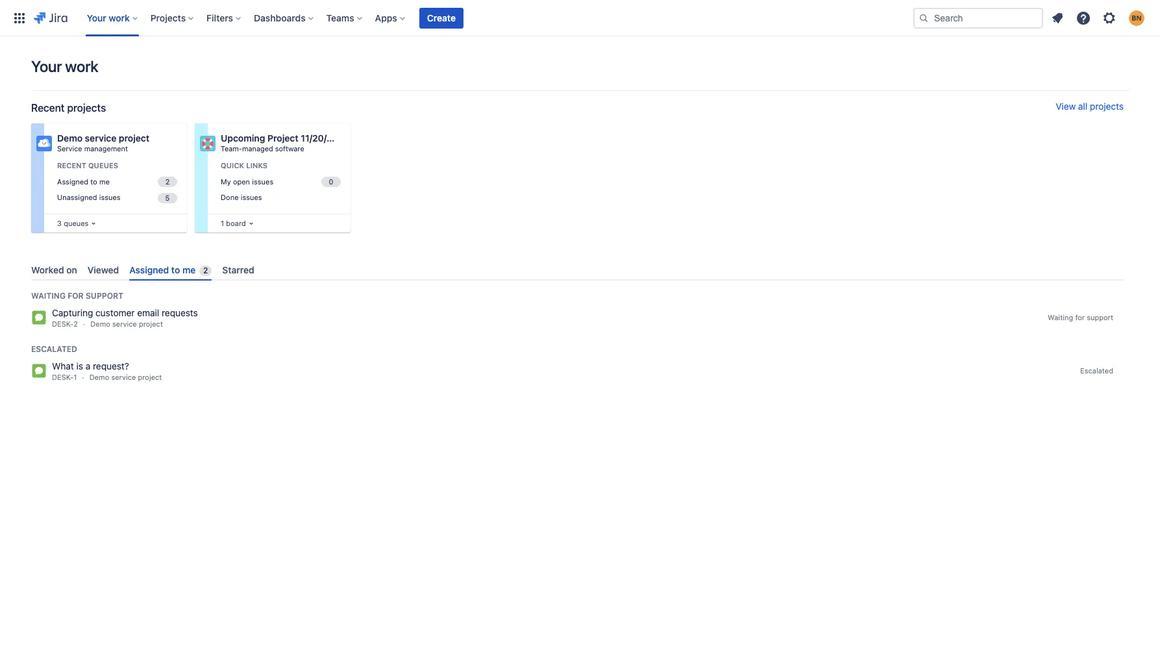Task type: locate. For each thing, give the bounding box(es) containing it.
demo for is
[[89, 373, 109, 381]]

queues for 3 queues
[[64, 219, 89, 227]]

your work left projects
[[87, 12, 130, 23]]

work left projects
[[109, 12, 130, 23]]

your work
[[87, 12, 130, 23], [31, 57, 98, 75]]

projects right all
[[1090, 101, 1124, 112]]

1 vertical spatial service
[[112, 320, 137, 328]]

service up management on the top of page
[[85, 132, 116, 144]]

1 left board
[[221, 219, 224, 227]]

teams
[[326, 12, 354, 23]]

11/20/2023
[[301, 132, 350, 144]]

0 vertical spatial queues
[[88, 161, 118, 170]]

1 vertical spatial your work
[[31, 57, 98, 75]]

0 vertical spatial assigned
[[57, 177, 88, 186]]

desk- down "capturing"
[[52, 320, 73, 328]]

service down request?
[[111, 373, 136, 381]]

issues down assigned to me link
[[99, 193, 121, 202]]

1 vertical spatial waiting
[[1048, 313, 1074, 322]]

0 horizontal spatial waiting for support
[[31, 291, 123, 301]]

1 vertical spatial me
[[182, 264, 196, 275]]

service
[[57, 144, 82, 153]]

1 horizontal spatial for
[[1076, 313, 1085, 322]]

1 vertical spatial demo
[[90, 320, 110, 328]]

tab list
[[26, 259, 1129, 281]]

queues
[[88, 161, 118, 170], [64, 219, 89, 227]]

customer
[[95, 307, 135, 318]]

me up requests
[[182, 264, 196, 275]]

2 left the starred
[[203, 266, 208, 275]]

support
[[86, 291, 123, 301], [1087, 313, 1114, 322]]

work up recent projects
[[65, 57, 98, 75]]

0 vertical spatial your work
[[87, 12, 130, 23]]

my
[[221, 177, 231, 186]]

0 horizontal spatial assigned to me
[[57, 177, 110, 186]]

all
[[1079, 101, 1088, 112]]

desk- for capturing
[[52, 320, 73, 328]]

2 vertical spatial demo
[[89, 373, 109, 381]]

2 desk- from the top
[[52, 373, 73, 381]]

1 horizontal spatial 1
[[221, 219, 224, 227]]

desk-
[[52, 320, 73, 328], [52, 373, 73, 381]]

0 vertical spatial assigned to me
[[57, 177, 110, 186]]

project inside demo service project service management
[[119, 132, 150, 144]]

1 vertical spatial desk-
[[52, 373, 73, 381]]

0 horizontal spatial your
[[31, 57, 62, 75]]

1 horizontal spatial assigned
[[129, 264, 169, 275]]

assigned up unassigned
[[57, 177, 88, 186]]

1 inside 1 board dropdown button
[[221, 219, 224, 227]]

1 vertical spatial 1
[[73, 373, 77, 381]]

1 vertical spatial to
[[171, 264, 180, 275]]

0 horizontal spatial 1
[[73, 373, 77, 381]]

appswitcher icon image
[[12, 10, 27, 26]]

2 down "capturing"
[[73, 320, 78, 328]]

2 vertical spatial project
[[138, 373, 162, 381]]

jira image
[[34, 10, 67, 26], [34, 10, 67, 26]]

queues down management on the top of page
[[88, 161, 118, 170]]

Search field
[[914, 7, 1044, 28]]

·
[[83, 320, 85, 328], [82, 373, 84, 381]]

· inside the what is a request? desk-1 · demo service project
[[82, 373, 84, 381]]

3 queues button
[[55, 216, 99, 231]]

project
[[119, 132, 150, 144], [139, 320, 163, 328], [138, 373, 162, 381]]

1 vertical spatial your
[[31, 57, 62, 75]]

view all projects link
[[1056, 101, 1124, 114]]

service inside the capturing customer email requests desk-2 · demo service project
[[112, 320, 137, 328]]

1 vertical spatial recent
[[57, 161, 86, 170]]

1 horizontal spatial waiting for support
[[1048, 313, 1114, 322]]

1 horizontal spatial projects
[[1090, 101, 1124, 112]]

assigned
[[57, 177, 88, 186], [129, 264, 169, 275]]

0 vertical spatial waiting for support
[[31, 291, 123, 301]]

1 vertical spatial escalated
[[1081, 366, 1114, 375]]

unassigned issues link
[[55, 190, 179, 205]]

1 vertical spatial queues
[[64, 219, 89, 227]]

desk- inside the what is a request? desk-1 · demo service project
[[52, 373, 73, 381]]

projects up demo service project service management
[[67, 102, 106, 114]]

tab list containing worked on
[[26, 259, 1129, 281]]

0 vertical spatial 2
[[203, 266, 208, 275]]

1 down is
[[73, 373, 77, 381]]

filters
[[207, 12, 233, 23]]

1 horizontal spatial escalated
[[1081, 366, 1114, 375]]

create button
[[419, 7, 464, 28]]

2 vertical spatial service
[[111, 373, 136, 381]]

service inside the what is a request? desk-1 · demo service project
[[111, 373, 136, 381]]

0 vertical spatial ·
[[83, 320, 85, 328]]

recent down service
[[57, 161, 86, 170]]

software
[[275, 144, 304, 153]]

capturing customer email requests desk-2 · demo service project
[[52, 307, 198, 328]]

waiting for support
[[31, 291, 123, 301], [1048, 313, 1114, 322]]

assigned inside assigned to me link
[[57, 177, 88, 186]]

project for request?
[[138, 373, 162, 381]]

assigned up the email
[[129, 264, 169, 275]]

1 board
[[221, 219, 246, 227]]

queues for recent queues
[[88, 161, 118, 170]]

0 vertical spatial to
[[90, 177, 97, 186]]

1 horizontal spatial work
[[109, 12, 130, 23]]

2 inside the capturing customer email requests desk-2 · demo service project
[[73, 320, 78, 328]]

to
[[90, 177, 97, 186], [171, 264, 180, 275]]

recent up service
[[31, 102, 65, 114]]

1 vertical spatial assigned
[[129, 264, 169, 275]]

recent for recent projects
[[31, 102, 65, 114]]

1 horizontal spatial support
[[1087, 313, 1114, 322]]

project for requests
[[139, 320, 163, 328]]

0 vertical spatial work
[[109, 12, 130, 23]]

· inside the capturing customer email requests desk-2 · demo service project
[[83, 320, 85, 328]]

0 vertical spatial recent
[[31, 102, 65, 114]]

project inside the what is a request? desk-1 · demo service project
[[138, 373, 162, 381]]

project
[[268, 132, 299, 144]]

1 vertical spatial project
[[139, 320, 163, 328]]

queues inside dropdown button
[[64, 219, 89, 227]]

0 horizontal spatial escalated
[[31, 344, 77, 354]]

0 vertical spatial your
[[87, 12, 106, 23]]

my open issues link
[[218, 174, 343, 189]]

worked on
[[31, 264, 77, 275]]

0 horizontal spatial 2
[[73, 320, 78, 328]]

banner containing your work
[[0, 0, 1161, 36]]

demo down a
[[89, 373, 109, 381]]

to up requests
[[171, 264, 180, 275]]

email
[[137, 307, 159, 318]]

demo inside the capturing customer email requests desk-2 · demo service project
[[90, 320, 110, 328]]

desk- inside the capturing customer email requests desk-2 · demo service project
[[52, 320, 73, 328]]

issues inside done issues link
[[241, 193, 262, 202]]

0 vertical spatial me
[[99, 177, 110, 186]]

0 horizontal spatial for
[[68, 291, 84, 301]]

waiting
[[31, 291, 66, 301], [1048, 313, 1074, 322]]

1 vertical spatial assigned to me
[[129, 264, 196, 275]]

your work up recent projects
[[31, 57, 98, 75]]

issues down the my open issues
[[241, 193, 262, 202]]

your
[[87, 12, 106, 23], [31, 57, 62, 75]]

dashboards
[[254, 12, 306, 23]]

project inside the capturing customer email requests desk-2 · demo service project
[[139, 320, 163, 328]]

issues inside unassigned issues "link"
[[99, 193, 121, 202]]

issues for upcoming project 11/20/2023
[[241, 193, 262, 202]]

view
[[1056, 101, 1076, 112]]

assigned to me up the email
[[129, 264, 196, 275]]

0 vertical spatial desk-
[[52, 320, 73, 328]]

0 horizontal spatial me
[[99, 177, 110, 186]]

view all projects
[[1056, 101, 1124, 112]]

0 vertical spatial service
[[85, 132, 116, 144]]

me
[[99, 177, 110, 186], [182, 264, 196, 275]]

1 vertical spatial work
[[65, 57, 98, 75]]

1 horizontal spatial waiting
[[1048, 313, 1074, 322]]

recent for recent queues
[[57, 161, 86, 170]]

escalated
[[31, 344, 77, 354], [1081, 366, 1114, 375]]

0 horizontal spatial support
[[86, 291, 123, 301]]

1 vertical spatial ·
[[82, 373, 84, 381]]

1 desk- from the top
[[52, 320, 73, 328]]

me up unassigned issues "link"
[[99, 177, 110, 186]]

queues right the '3'
[[64, 219, 89, 227]]

service down "customer"
[[112, 320, 137, 328]]

1
[[221, 219, 224, 227], [73, 373, 77, 381]]

demo up service
[[57, 132, 83, 144]]

0 vertical spatial waiting
[[31, 291, 66, 301]]

3 queues
[[57, 219, 89, 227]]

filters button
[[203, 7, 246, 28]]

to up unassigned issues
[[90, 177, 97, 186]]

desk- down what
[[52, 373, 73, 381]]

2
[[203, 266, 208, 275], [73, 320, 78, 328]]

for
[[68, 291, 84, 301], [1076, 313, 1085, 322]]

board image
[[89, 218, 99, 229]]

· for customer
[[83, 320, 85, 328]]

issues
[[252, 177, 274, 186], [99, 193, 121, 202], [241, 193, 262, 202]]

0 vertical spatial project
[[119, 132, 150, 144]]

1 vertical spatial 2
[[73, 320, 78, 328]]

demo inside the what is a request? desk-1 · demo service project
[[89, 373, 109, 381]]

1 horizontal spatial your
[[87, 12, 106, 23]]

viewed
[[88, 264, 119, 275]]

projects
[[1090, 101, 1124, 112], [67, 102, 106, 114]]

issues down links in the left top of the page
[[252, 177, 274, 186]]

recent
[[31, 102, 65, 114], [57, 161, 86, 170]]

banner
[[0, 0, 1161, 36]]

upcoming
[[221, 132, 265, 144]]

0 horizontal spatial projects
[[67, 102, 106, 114]]

0 horizontal spatial assigned
[[57, 177, 88, 186]]

your work button
[[83, 7, 143, 28]]

demo down "customer"
[[90, 320, 110, 328]]

· for is
[[82, 373, 84, 381]]

demo
[[57, 132, 83, 144], [90, 320, 110, 328], [89, 373, 109, 381]]

· down "capturing"
[[83, 320, 85, 328]]

1 horizontal spatial assigned to me
[[129, 264, 196, 275]]

0 vertical spatial support
[[86, 291, 123, 301]]

upcoming project 11/20/2023 team-managed software
[[221, 132, 350, 153]]

service
[[85, 132, 116, 144], [112, 320, 137, 328], [111, 373, 136, 381]]

work
[[109, 12, 130, 23], [65, 57, 98, 75]]

0 vertical spatial 1
[[221, 219, 224, 227]]

· down is
[[82, 373, 84, 381]]

assigned to me down recent queues
[[57, 177, 110, 186]]

quick
[[221, 161, 244, 170]]

0 horizontal spatial work
[[65, 57, 98, 75]]

assigned to me
[[57, 177, 110, 186], [129, 264, 196, 275]]

worked
[[31, 264, 64, 275]]

0 vertical spatial demo
[[57, 132, 83, 144]]



Task type: vqa. For each thing, say whether or not it's contained in the screenshot.
THE 02/NOV/23
no



Task type: describe. For each thing, give the bounding box(es) containing it.
settings image
[[1102, 10, 1118, 26]]

managed
[[242, 144, 273, 153]]

dashboards button
[[250, 7, 319, 28]]

board image
[[246, 218, 256, 229]]

demo for customer
[[90, 320, 110, 328]]

starred
[[222, 264, 254, 275]]

0 vertical spatial escalated
[[31, 344, 77, 354]]

issues for demo service project
[[99, 193, 121, 202]]

done issues link
[[218, 190, 343, 205]]

service inside demo service project service management
[[85, 132, 116, 144]]

recent projects
[[31, 102, 106, 114]]

service for is
[[111, 373, 136, 381]]

my open issues
[[221, 177, 274, 186]]

1 vertical spatial support
[[1087, 313, 1114, 322]]

your work inside dropdown button
[[87, 12, 130, 23]]

1 horizontal spatial 2
[[203, 266, 208, 275]]

demo service project service management
[[57, 132, 150, 153]]

capturing
[[52, 307, 93, 318]]

assigned to me link
[[55, 174, 179, 189]]

apps button
[[371, 7, 410, 28]]

1 horizontal spatial me
[[182, 264, 196, 275]]

open
[[233, 177, 250, 186]]

apps
[[375, 12, 397, 23]]

3
[[57, 219, 62, 227]]

your profile and settings image
[[1129, 10, 1145, 26]]

teams button
[[323, 7, 367, 28]]

0 vertical spatial for
[[68, 291, 84, 301]]

work inside dropdown button
[[109, 12, 130, 23]]

projects
[[150, 12, 186, 23]]

desk- for what
[[52, 373, 73, 381]]

what is a request? desk-1 · demo service project
[[52, 361, 162, 381]]

0 horizontal spatial waiting
[[31, 291, 66, 301]]

unassigned issues
[[57, 193, 121, 202]]

what
[[52, 361, 74, 372]]

a
[[86, 361, 90, 372]]

1 vertical spatial waiting for support
[[1048, 313, 1114, 322]]

create
[[427, 12, 456, 23]]

team-
[[221, 144, 242, 153]]

links
[[246, 161, 268, 170]]

on
[[66, 264, 77, 275]]

notifications image
[[1050, 10, 1066, 26]]

requests
[[162, 307, 198, 318]]

1 vertical spatial for
[[1076, 313, 1085, 322]]

board
[[226, 219, 246, 227]]

projects button
[[147, 7, 199, 28]]

is
[[76, 361, 83, 372]]

projects inside 'link'
[[1090, 101, 1124, 112]]

1 board button
[[218, 216, 256, 231]]

request?
[[93, 361, 129, 372]]

1 horizontal spatial to
[[171, 264, 180, 275]]

demo inside demo service project service management
[[57, 132, 83, 144]]

your inside dropdown button
[[87, 12, 106, 23]]

help image
[[1076, 10, 1092, 26]]

recent queues
[[57, 161, 118, 170]]

service for customer
[[112, 320, 137, 328]]

1 inside the what is a request? desk-1 · demo service project
[[73, 373, 77, 381]]

quick links
[[221, 161, 268, 170]]

management
[[84, 144, 128, 153]]

0 horizontal spatial to
[[90, 177, 97, 186]]

done
[[221, 193, 239, 202]]

done issues
[[221, 193, 262, 202]]

search image
[[919, 13, 929, 23]]

unassigned
[[57, 193, 97, 202]]

primary element
[[8, 0, 914, 36]]

issues inside my open issues link
[[252, 177, 274, 186]]



